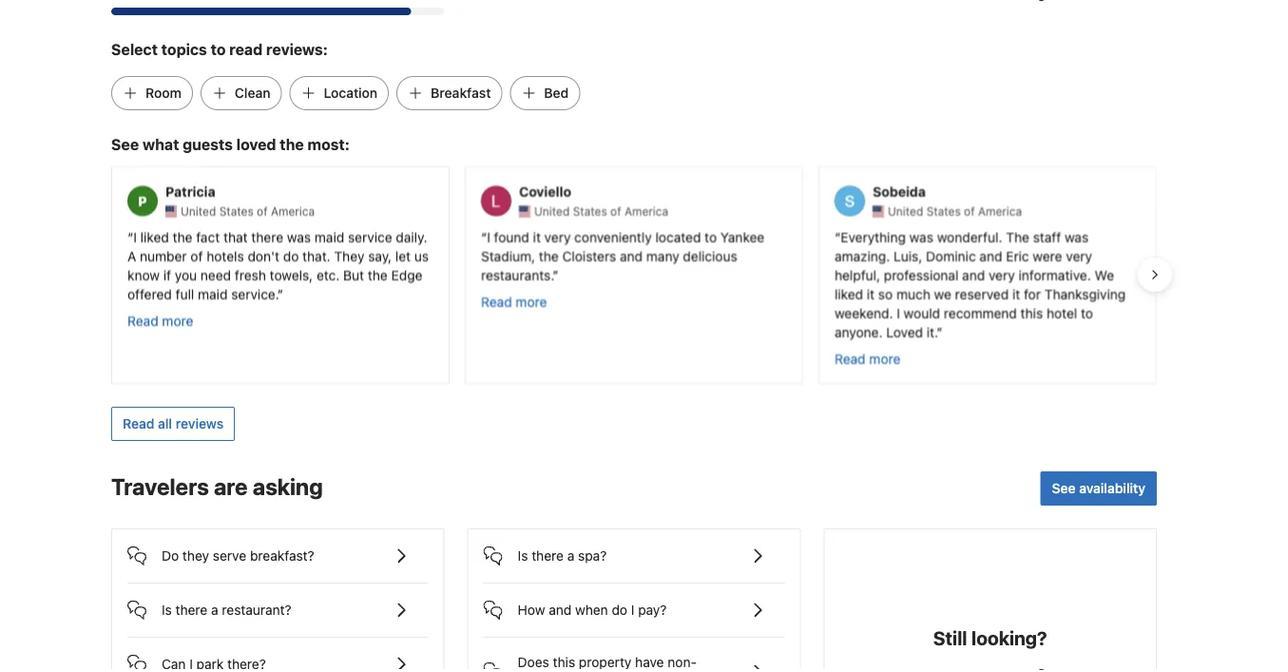 Task type: describe. For each thing, give the bounding box(es) containing it.
recommend
[[944, 305, 1017, 320]]

2 horizontal spatial very
[[1066, 248, 1093, 263]]

is there a restaurant?
[[162, 602, 292, 618]]

0 horizontal spatial to
[[211, 40, 226, 58]]

" i found it very conveniently located to yankee stadium, the cloisters and many delicious restaurants.
[[481, 229, 765, 282]]

that.
[[302, 248, 331, 263]]

informative.
[[1019, 267, 1091, 282]]

us
[[414, 248, 429, 263]]

see what guests loved the most:
[[111, 135, 350, 153]]

all
[[158, 416, 172, 432]]

anyone.
[[835, 324, 883, 339]]

read more button for everything was wonderful. the staff was amazing. luis, dominic and eric were very helpful, professional and very informative. we liked it so much we reserved it for thanksgiving weekend. i would recommend this hotel to anyone. loved it.
[[835, 349, 901, 368]]

the
[[1006, 229, 1030, 244]]

are
[[214, 473, 248, 500]]

does this property have non- button
[[484, 638, 785, 670]]

of for fact
[[257, 204, 268, 218]]

1 horizontal spatial maid
[[315, 229, 344, 244]]

everything
[[841, 229, 906, 244]]

most:
[[308, 135, 350, 153]]

restaurants.
[[481, 267, 553, 282]]

united states of america image for patricia
[[165, 205, 177, 217]]

availability
[[1079, 481, 1146, 496]]

" for restaurants.
[[553, 267, 559, 282]]

the left fact
[[173, 229, 192, 244]]

towels,
[[270, 267, 313, 282]]

property
[[579, 655, 632, 670]]

to inside the " everything was wonderful. the staff was amazing. luis, dominic and eric were very helpful, professional and very informative. we liked it so much we reserved it for thanksgiving weekend. i would recommend this hotel to anyone. loved it.
[[1081, 305, 1093, 320]]

many
[[646, 248, 680, 263]]

amazing.
[[835, 248, 890, 263]]

is there a spa?
[[518, 548, 607, 564]]

still looking?
[[933, 626, 1047, 649]]

united states of america image for coviello
[[519, 205, 531, 217]]

located
[[656, 229, 701, 244]]

states for patricia
[[219, 204, 254, 218]]

but
[[343, 267, 364, 282]]

united for coviello
[[534, 204, 570, 218]]

and inside how and when do i pay? button
[[549, 602, 572, 618]]

say,
[[368, 248, 392, 263]]

p
[[138, 193, 147, 208]]

weekend.
[[835, 305, 893, 320]]

room
[[145, 85, 182, 101]]

" for " i found it very conveniently located to yankee stadium, the cloisters and many delicious restaurants.
[[481, 229, 487, 244]]

" for don't
[[278, 286, 284, 301]]

hotels
[[207, 248, 244, 263]]

3 was from the left
[[1065, 229, 1089, 244]]

coviello
[[519, 184, 572, 199]]

free wifi 9.0 meter
[[111, 7, 445, 15]]

read for " i found it very conveniently located to yankee stadium, the cloisters and many delicious restaurants.
[[481, 293, 512, 309]]

non-
[[668, 655, 697, 670]]

helpful,
[[835, 267, 881, 282]]

there inside '" i liked the fact that there was maid service daily. a number of hotels don't do that.  they say, let us know if you need fresh towels, etc.  but the edge offered full maid service.'
[[251, 229, 283, 244]]

of for very
[[611, 204, 621, 218]]

read for " i liked the fact that there was maid service daily. a number of hotels don't do that.  they say, let us know if you need fresh towels, etc.  but the edge offered full maid service.
[[127, 312, 158, 328]]

clean
[[235, 85, 271, 101]]

need
[[201, 267, 231, 282]]

liked inside '" i liked the fact that there was maid service daily. a number of hotels don't do that.  they say, let us know if you need fresh towels, etc.  but the edge offered full maid service.'
[[140, 229, 169, 244]]

daily.
[[396, 229, 427, 244]]

select
[[111, 40, 158, 58]]

2 was from the left
[[910, 229, 934, 244]]

travelers are asking
[[111, 473, 323, 500]]

and up reserved at right top
[[962, 267, 985, 282]]

how and when do i pay? button
[[484, 584, 785, 622]]

eric
[[1006, 248, 1029, 263]]

fact
[[196, 229, 220, 244]]

stadium,
[[481, 248, 535, 263]]

number
[[140, 248, 187, 263]]

was inside '" i liked the fact that there was maid service daily. a number of hotels don't do that.  they say, let us know if you need fresh towels, etc.  but the edge offered full maid service.'
[[287, 229, 311, 244]]

united states of america for coviello
[[534, 204, 669, 218]]

much
[[897, 286, 931, 301]]

fresh
[[235, 267, 266, 282]]

" for " everything was wonderful. the staff was amazing. luis, dominic and eric were very helpful, professional and very informative. we liked it so much we reserved it for thanksgiving weekend. i would recommend this hotel to anyone. loved it.
[[835, 229, 841, 244]]

thanksgiving
[[1045, 286, 1126, 301]]

see availability
[[1052, 481, 1146, 496]]

what
[[143, 135, 179, 153]]

united states of america for patricia
[[181, 204, 315, 218]]

luis,
[[894, 248, 923, 263]]

is there a spa? button
[[484, 529, 785, 568]]

read
[[229, 40, 263, 58]]

restaurant?
[[222, 602, 292, 618]]

read more button for i liked the fact that there was maid service daily. a number of hotels don't do that.  they say, let us know if you need fresh towels, etc.  but the edge offered full maid service.
[[127, 311, 193, 330]]

2 vertical spatial very
[[989, 267, 1015, 282]]

read more for " i found it very conveniently located to yankee stadium, the cloisters and many delicious restaurants.
[[481, 293, 547, 309]]

breakfast?
[[250, 548, 314, 564]]

we
[[934, 286, 952, 301]]

america for that
[[271, 204, 315, 218]]

guests
[[183, 135, 233, 153]]

does
[[518, 655, 549, 670]]

see for see availability
[[1052, 481, 1076, 496]]

patricia
[[165, 184, 215, 199]]

would
[[904, 305, 940, 320]]

serve
[[213, 548, 246, 564]]

select topics to read reviews:
[[111, 40, 328, 58]]

of inside '" i liked the fact that there was maid service daily. a number of hotels don't do that.  they say, let us know if you need fresh towels, etc.  but the edge offered full maid service.'
[[191, 248, 203, 263]]

i inside '" i liked the fact that there was maid service daily. a number of hotels don't do that.  they say, let us know if you need fresh towels, etc.  but the edge offered full maid service.'
[[133, 229, 137, 244]]

more for " i liked the fact that there was maid service daily. a number of hotels don't do that.  they say, let us know if you need fresh towels, etc.  but the edge offered full maid service.
[[162, 312, 193, 328]]

read more button for i found it very conveniently located to yankee stadium, the cloisters and many delicious restaurants.
[[481, 292, 547, 311]]

do inside '" i liked the fact that there was maid service daily. a number of hotels don't do that.  they say, let us know if you need fresh towels, etc.  but the edge offered full maid service.'
[[283, 248, 299, 263]]

full
[[175, 286, 194, 301]]

topics
[[161, 40, 207, 58]]

reviews:
[[266, 40, 328, 58]]

edge
[[391, 267, 423, 282]]

let
[[395, 248, 411, 263]]

0 horizontal spatial maid
[[198, 286, 228, 301]]

found
[[494, 229, 529, 244]]

hotel
[[1047, 305, 1078, 320]]

" i liked the fact that there was maid service daily. a number of hotels don't do that.  they say, let us know if you need fresh towels, etc.  but the edge offered full maid service.
[[127, 229, 429, 301]]

wonderful.
[[937, 229, 1003, 244]]

the right loved on the top left of page
[[280, 135, 304, 153]]

there for is there a restaurant?
[[175, 602, 208, 618]]

" for " i liked the fact that there was maid service daily. a number of hotels don't do that.  they say, let us know if you need fresh towels, etc.  but the edge offered full maid service.
[[127, 229, 133, 244]]

you
[[175, 267, 197, 282]]

dominic
[[926, 248, 976, 263]]

i inside button
[[631, 602, 635, 618]]

spa?
[[578, 548, 607, 564]]

cloisters
[[562, 248, 616, 263]]

do they serve breakfast? button
[[127, 529, 429, 568]]

i inside the " everything was wonderful. the staff was amazing. luis, dominic and eric were very helpful, professional and very informative. we liked it so much we reserved it for thanksgiving weekend. i would recommend this hotel to anyone. loved it.
[[897, 305, 900, 320]]

is for is there a restaurant?
[[162, 602, 172, 618]]



Task type: locate. For each thing, give the bounding box(es) containing it.
looking?
[[972, 626, 1047, 649]]

don't
[[248, 248, 280, 263]]

was up the that.
[[287, 229, 311, 244]]

it left for
[[1013, 286, 1020, 301]]

read more down offered
[[127, 312, 193, 328]]

1 vertical spatial a
[[211, 602, 218, 618]]

a left spa?
[[567, 548, 575, 564]]

1 america from the left
[[271, 204, 315, 218]]

america up located
[[625, 204, 669, 218]]

still
[[933, 626, 968, 649]]

is up how
[[518, 548, 528, 564]]

1 united states of america image from the left
[[165, 205, 177, 217]]

0 horizontal spatial was
[[287, 229, 311, 244]]

3 united states of america image from the left
[[873, 205, 884, 217]]

1 horizontal spatial do
[[612, 602, 628, 618]]

was
[[287, 229, 311, 244], [910, 229, 934, 244], [1065, 229, 1089, 244]]

they
[[334, 248, 365, 263]]

very down "eric"
[[989, 267, 1015, 282]]

united down the patricia
[[181, 204, 216, 218]]

0 horizontal spatial united states of america
[[181, 204, 315, 218]]

0 horizontal spatial very
[[545, 229, 571, 244]]

2 vertical spatial to
[[1081, 305, 1093, 320]]

1 vertical spatial to
[[705, 229, 717, 244]]

bed
[[544, 85, 569, 101]]

0 vertical spatial maid
[[315, 229, 344, 244]]

is for is there a spa?
[[518, 548, 528, 564]]

do inside button
[[612, 602, 628, 618]]

this is a carousel with rotating slides. it displays featured reviews of the property. use the next and previous buttons to navigate. region
[[96, 158, 1172, 392]]

the inside " i found it very conveniently located to yankee stadium, the cloisters and many delicious restaurants.
[[539, 248, 559, 263]]

0 horizontal spatial this
[[553, 655, 575, 670]]

pay?
[[638, 602, 667, 618]]

states up that
[[219, 204, 254, 218]]

3 " from the left
[[835, 229, 841, 244]]

do
[[283, 248, 299, 263], [612, 602, 628, 618]]

1 horizontal spatial read more
[[481, 293, 547, 309]]

united states of america image for sobeida
[[873, 205, 884, 217]]

united states of america image up everything
[[873, 205, 884, 217]]

2 horizontal spatial more
[[869, 350, 901, 366]]

they
[[182, 548, 209, 564]]

more down full
[[162, 312, 193, 328]]

2 vertical spatial there
[[175, 602, 208, 618]]

location
[[324, 85, 378, 101]]

0 vertical spatial read more
[[481, 293, 547, 309]]

1 vertical spatial is
[[162, 602, 172, 618]]

this inside does this property have non-
[[553, 655, 575, 670]]

is inside "button"
[[162, 602, 172, 618]]

america
[[271, 204, 315, 218], [625, 204, 669, 218], [978, 204, 1022, 218]]

for
[[1024, 286, 1041, 301]]

read inside button
[[123, 416, 154, 432]]

united
[[181, 204, 216, 218], [534, 204, 570, 218], [888, 204, 924, 218]]

united states of america image down the patricia
[[165, 205, 177, 217]]

1 was from the left
[[287, 229, 311, 244]]

2 horizontal spatial united
[[888, 204, 924, 218]]

liked down helpful,
[[835, 286, 863, 301]]

so
[[878, 286, 893, 301]]

0 horizontal spatial america
[[271, 204, 315, 218]]

i up a
[[133, 229, 137, 244]]

very up cloisters
[[545, 229, 571, 244]]

1 vertical spatial see
[[1052, 481, 1076, 496]]

0 vertical spatial do
[[283, 248, 299, 263]]

0 vertical spatial see
[[111, 135, 139, 153]]

1 horizontal spatial to
[[705, 229, 717, 244]]

the up restaurants.
[[539, 248, 559, 263]]

america up the
[[978, 204, 1022, 218]]

delicious
[[683, 248, 738, 263]]

united states of america
[[181, 204, 315, 218], [534, 204, 669, 218], [888, 204, 1022, 218]]

read more down anyone.
[[835, 350, 901, 366]]

read more button down anyone.
[[835, 349, 901, 368]]

do right when
[[612, 602, 628, 618]]

reserved
[[955, 286, 1009, 301]]

a inside button
[[567, 548, 575, 564]]

conveniently
[[574, 229, 652, 244]]

loved
[[236, 135, 276, 153]]

liked inside the " everything was wonderful. the staff was amazing. luis, dominic and eric were very helpful, professional and very informative. we liked it so much we reserved it for thanksgiving weekend. i would recommend this hotel to anyone. loved it.
[[835, 286, 863, 301]]

2 horizontal spatial "
[[937, 324, 943, 339]]

read more button down offered
[[127, 311, 193, 330]]

2 america from the left
[[625, 204, 669, 218]]

1 horizontal spatial this
[[1021, 305, 1043, 320]]

2 horizontal spatial read more
[[835, 350, 901, 366]]

1 horizontal spatial united states of america image
[[519, 205, 531, 217]]

is down "do"
[[162, 602, 172, 618]]

0 horizontal spatial read more
[[127, 312, 193, 328]]

this down for
[[1021, 305, 1043, 320]]

1 states from the left
[[219, 204, 254, 218]]

read down offered
[[127, 312, 158, 328]]

1 horizontal spatial "
[[553, 267, 559, 282]]

travelers
[[111, 473, 209, 500]]

" everything was wonderful. the staff was amazing. luis, dominic and eric were very helpful, professional and very informative. we liked it so much we reserved it for thanksgiving weekend. i would recommend this hotel to anyone. loved it.
[[835, 229, 1126, 339]]

united down coviello on the left top of page
[[534, 204, 570, 218]]

this inside the " everything was wonderful. the staff was amazing. luis, dominic and eric were very helpful, professional and very informative. we liked it so much we reserved it for thanksgiving weekend. i would recommend this hotel to anyone. loved it.
[[1021, 305, 1043, 320]]

a for spa?
[[567, 548, 575, 564]]

etc.
[[317, 267, 340, 282]]

1 vertical spatial do
[[612, 602, 628, 618]]

3 america from the left
[[978, 204, 1022, 218]]

of up "you" on the left top
[[191, 248, 203, 263]]

0 horizontal spatial more
[[162, 312, 193, 328]]

states up conveniently
[[573, 204, 607, 218]]

and left "eric"
[[980, 248, 1003, 263]]

the
[[280, 135, 304, 153], [173, 229, 192, 244], [539, 248, 559, 263], [368, 267, 388, 282]]

united states of america up wonderful.
[[888, 204, 1022, 218]]

1 vertical spatial there
[[532, 548, 564, 564]]

read down anyone.
[[835, 350, 866, 366]]

2 " from the left
[[481, 229, 487, 244]]

to down thanksgiving on the right top of the page
[[1081, 305, 1093, 320]]

1 horizontal spatial liked
[[835, 286, 863, 301]]

0 horizontal spatial "
[[127, 229, 133, 244]]

1 horizontal spatial see
[[1052, 481, 1076, 496]]

liked up the number
[[140, 229, 169, 244]]

1 horizontal spatial read more button
[[481, 292, 547, 311]]

and inside " i found it very conveniently located to yankee stadium, the cloisters and many delicious restaurants.
[[620, 248, 643, 263]]

if
[[163, 267, 171, 282]]

states
[[219, 204, 254, 218], [573, 204, 607, 218], [927, 204, 961, 218]]

2 horizontal spatial america
[[978, 204, 1022, 218]]

maid down need
[[198, 286, 228, 301]]

0 horizontal spatial there
[[175, 602, 208, 618]]

2 horizontal spatial "
[[835, 229, 841, 244]]

do they serve breakfast?
[[162, 548, 314, 564]]

very
[[545, 229, 571, 244], [1066, 248, 1093, 263], [989, 267, 1015, 282]]

see left what
[[111, 135, 139, 153]]

do
[[162, 548, 179, 564]]

1 horizontal spatial there
[[251, 229, 283, 244]]

more for " i found it very conveniently located to yankee stadium, the cloisters and many delicious restaurants.
[[516, 293, 547, 309]]

it.
[[927, 324, 937, 339]]

reviews
[[176, 416, 224, 432]]

united for sobeida
[[888, 204, 924, 218]]

" inside the " everything was wonderful. the staff was amazing. luis, dominic and eric were very helpful, professional and very informative. we liked it so much we reserved it for thanksgiving weekend. i would recommend this hotel to anyone. loved it.
[[835, 229, 841, 244]]

professional
[[884, 267, 959, 282]]

1 horizontal spatial states
[[573, 204, 607, 218]]

2 vertical spatial "
[[937, 324, 943, 339]]

1 vertical spatial read more
[[127, 312, 193, 328]]

there for is there a spa?
[[532, 548, 564, 564]]

read more down restaurants.
[[481, 293, 547, 309]]

very inside " i found it very conveniently located to yankee stadium, the cloisters and many delicious restaurants.
[[545, 229, 571, 244]]

" for professional
[[937, 324, 943, 339]]

1 horizontal spatial a
[[567, 548, 575, 564]]

of up wonderful.
[[964, 204, 975, 218]]

0 horizontal spatial "
[[278, 286, 284, 301]]

very up the "informative."
[[1066, 248, 1093, 263]]

1 united states of america from the left
[[181, 204, 315, 218]]

i inside " i found it very conveniently located to yankee stadium, the cloisters and many delicious restaurants.
[[487, 229, 491, 244]]

0 horizontal spatial liked
[[140, 229, 169, 244]]

2 vertical spatial more
[[869, 350, 901, 366]]

1 vertical spatial more
[[162, 312, 193, 328]]

states for coviello
[[573, 204, 607, 218]]

0 vertical spatial is
[[518, 548, 528, 564]]

this right the does
[[553, 655, 575, 670]]

1 vertical spatial liked
[[835, 286, 863, 301]]

more
[[516, 293, 547, 309], [162, 312, 193, 328], [869, 350, 901, 366]]

1 " from the left
[[127, 229, 133, 244]]

a for restaurant?
[[211, 602, 218, 618]]

2 horizontal spatial united states of america image
[[873, 205, 884, 217]]

1 horizontal spatial america
[[625, 204, 669, 218]]

there left spa?
[[532, 548, 564, 564]]

united states of america image down coviello on the left top of page
[[519, 205, 531, 217]]

0 horizontal spatial it
[[533, 229, 541, 244]]

service.
[[231, 286, 278, 301]]

do up 'towels,'
[[283, 248, 299, 263]]

0 vertical spatial a
[[567, 548, 575, 564]]

to
[[211, 40, 226, 58], [705, 229, 717, 244], [1081, 305, 1093, 320]]

2 united states of america from the left
[[534, 204, 669, 218]]

united for patricia
[[181, 204, 216, 218]]

states for sobeida
[[927, 204, 961, 218]]

1 horizontal spatial was
[[910, 229, 934, 244]]

3 states from the left
[[927, 204, 961, 218]]

2 united from the left
[[534, 204, 570, 218]]

a left restaurant? at the bottom of page
[[211, 602, 218, 618]]

2 horizontal spatial united states of america
[[888, 204, 1022, 218]]

2 vertical spatial read more
[[835, 350, 901, 366]]

it right found
[[533, 229, 541, 244]]

united states of america for sobeida
[[888, 204, 1022, 218]]

to up delicious in the top of the page
[[705, 229, 717, 244]]

see for see what guests loved the most:
[[111, 135, 139, 153]]

of up conveniently
[[611, 204, 621, 218]]

1 vertical spatial this
[[553, 655, 575, 670]]

1 united from the left
[[181, 204, 216, 218]]

the down say,
[[368, 267, 388, 282]]

3 united from the left
[[888, 204, 924, 218]]

offered
[[127, 286, 172, 301]]

0 horizontal spatial do
[[283, 248, 299, 263]]

maid up the that.
[[315, 229, 344, 244]]

of
[[257, 204, 268, 218], [611, 204, 621, 218], [964, 204, 975, 218], [191, 248, 203, 263]]

that
[[223, 229, 248, 244]]

0 vertical spatial very
[[545, 229, 571, 244]]

read more for " everything was wonderful. the staff was amazing. luis, dominic and eric were very helpful, professional and very informative. we liked it so much we reserved it for thanksgiving weekend. i would recommend this hotel to anyone. loved it.
[[835, 350, 901, 366]]

america up the that.
[[271, 204, 315, 218]]

to left read
[[211, 40, 226, 58]]

is
[[518, 548, 528, 564], [162, 602, 172, 618]]

states up wonderful.
[[927, 204, 961, 218]]

0 vertical spatial this
[[1021, 305, 1043, 320]]

0 horizontal spatial united states of america image
[[165, 205, 177, 217]]

more down 'loved'
[[869, 350, 901, 366]]

0 vertical spatial to
[[211, 40, 226, 58]]

" inside '" i liked the fact that there was maid service daily. a number of hotels don't do that.  they say, let us know if you need fresh towels, etc.  but the edge offered full maid service.'
[[127, 229, 133, 244]]

read all reviews button
[[111, 407, 235, 441]]

0 vertical spatial liked
[[140, 229, 169, 244]]

maid
[[315, 229, 344, 244], [198, 286, 228, 301]]

and
[[620, 248, 643, 263], [980, 248, 1003, 263], [962, 267, 985, 282], [549, 602, 572, 618]]

read all reviews
[[123, 416, 224, 432]]

america for conveniently
[[625, 204, 669, 218]]

1 horizontal spatial is
[[518, 548, 528, 564]]

" up a
[[127, 229, 133, 244]]

2 horizontal spatial it
[[1013, 286, 1020, 301]]

united states of america up conveniently
[[534, 204, 669, 218]]

a
[[567, 548, 575, 564], [211, 602, 218, 618]]

more for " everything was wonderful. the staff was amazing. luis, dominic and eric were very helpful, professional and very informative. we liked it so much we reserved it for thanksgiving weekend. i would recommend this hotel to anyone. loved it.
[[869, 350, 901, 366]]

2 horizontal spatial read more button
[[835, 349, 901, 368]]

1 horizontal spatial "
[[481, 229, 487, 244]]

service
[[348, 229, 392, 244]]

1 horizontal spatial more
[[516, 293, 547, 309]]

1 vertical spatial maid
[[198, 286, 228, 301]]

2 horizontal spatial there
[[532, 548, 564, 564]]

0 vertical spatial there
[[251, 229, 283, 244]]

i left the 'pay?'
[[631, 602, 635, 618]]

1 horizontal spatial united states of america
[[534, 204, 669, 218]]

i left found
[[487, 229, 491, 244]]

loved
[[886, 324, 923, 339]]

there up "don't"
[[251, 229, 283, 244]]

1 horizontal spatial very
[[989, 267, 1015, 282]]

0 vertical spatial "
[[553, 267, 559, 282]]

it inside " i found it very conveniently located to yankee stadium, the cloisters and many delicious restaurants.
[[533, 229, 541, 244]]

read more button down restaurants.
[[481, 292, 547, 311]]

2 states from the left
[[573, 204, 607, 218]]

to inside " i found it very conveniently located to yankee stadium, the cloisters and many delicious restaurants.
[[705, 229, 717, 244]]

0 horizontal spatial united
[[181, 204, 216, 218]]

2 horizontal spatial states
[[927, 204, 961, 218]]

0 horizontal spatial is
[[162, 602, 172, 618]]

i up 'loved'
[[897, 305, 900, 320]]

read down restaurants.
[[481, 293, 512, 309]]

more down restaurants.
[[516, 293, 547, 309]]

see
[[111, 135, 139, 153], [1052, 481, 1076, 496]]

it left so
[[867, 286, 875, 301]]

0 horizontal spatial see
[[111, 135, 139, 153]]

2 united states of america image from the left
[[519, 205, 531, 217]]

united states of america image
[[165, 205, 177, 217], [519, 205, 531, 217], [873, 205, 884, 217]]

united states of america up that
[[181, 204, 315, 218]]

were
[[1033, 248, 1063, 263]]

of for the
[[964, 204, 975, 218]]

read for " everything was wonderful. the staff was amazing. luis, dominic and eric were very helpful, professional and very informative. we liked it so much we reserved it for thanksgiving weekend. i would recommend this hotel to anyone. loved it.
[[835, 350, 866, 366]]

asking
[[253, 473, 323, 500]]

read more button
[[481, 292, 547, 311], [127, 311, 193, 330], [835, 349, 901, 368]]

is inside button
[[518, 548, 528, 564]]

of up "don't"
[[257, 204, 268, 218]]

america for staff
[[978, 204, 1022, 218]]

read more
[[481, 293, 547, 309], [127, 312, 193, 328], [835, 350, 901, 366]]

1 vertical spatial "
[[278, 286, 284, 301]]

how and when do i pay?
[[518, 602, 667, 618]]

a inside "button"
[[211, 602, 218, 618]]

2 horizontal spatial was
[[1065, 229, 1089, 244]]

breakfast
[[431, 85, 491, 101]]

" left found
[[481, 229, 487, 244]]

how
[[518, 602, 545, 618]]

does this property have non-
[[518, 655, 697, 670]]

0 vertical spatial more
[[516, 293, 547, 309]]

see left availability
[[1052, 481, 1076, 496]]

1 horizontal spatial it
[[867, 286, 875, 301]]

there inside button
[[532, 548, 564, 564]]

was right staff at the right
[[1065, 229, 1089, 244]]

and down conveniently
[[620, 248, 643, 263]]

" up amazing.
[[835, 229, 841, 244]]

read left 'all'
[[123, 416, 154, 432]]

know
[[127, 267, 160, 282]]

0 horizontal spatial states
[[219, 204, 254, 218]]

see inside button
[[1052, 481, 1076, 496]]

was up 'luis,'
[[910, 229, 934, 244]]

and right how
[[549, 602, 572, 618]]

2 horizontal spatial to
[[1081, 305, 1093, 320]]

united down the sobeida
[[888, 204, 924, 218]]

is there a restaurant? button
[[127, 584, 429, 622]]

there inside "button"
[[175, 602, 208, 618]]

read more for " i liked the fact that there was maid service daily. a number of hotels don't do that.  they say, let us know if you need fresh towels, etc.  but the edge offered full maid service.
[[127, 312, 193, 328]]

liked
[[140, 229, 169, 244], [835, 286, 863, 301]]

0 horizontal spatial read more button
[[127, 311, 193, 330]]

there down they
[[175, 602, 208, 618]]

staff
[[1033, 229, 1061, 244]]

1 vertical spatial very
[[1066, 248, 1093, 263]]

0 horizontal spatial a
[[211, 602, 218, 618]]

i
[[133, 229, 137, 244], [487, 229, 491, 244], [897, 305, 900, 320], [631, 602, 635, 618]]

" inside " i found it very conveniently located to yankee stadium, the cloisters and many delicious restaurants.
[[481, 229, 487, 244]]

1 horizontal spatial united
[[534, 204, 570, 218]]

3 united states of america from the left
[[888, 204, 1022, 218]]

sobeida
[[873, 184, 926, 199]]



Task type: vqa. For each thing, say whether or not it's contained in the screenshot.
America
yes



